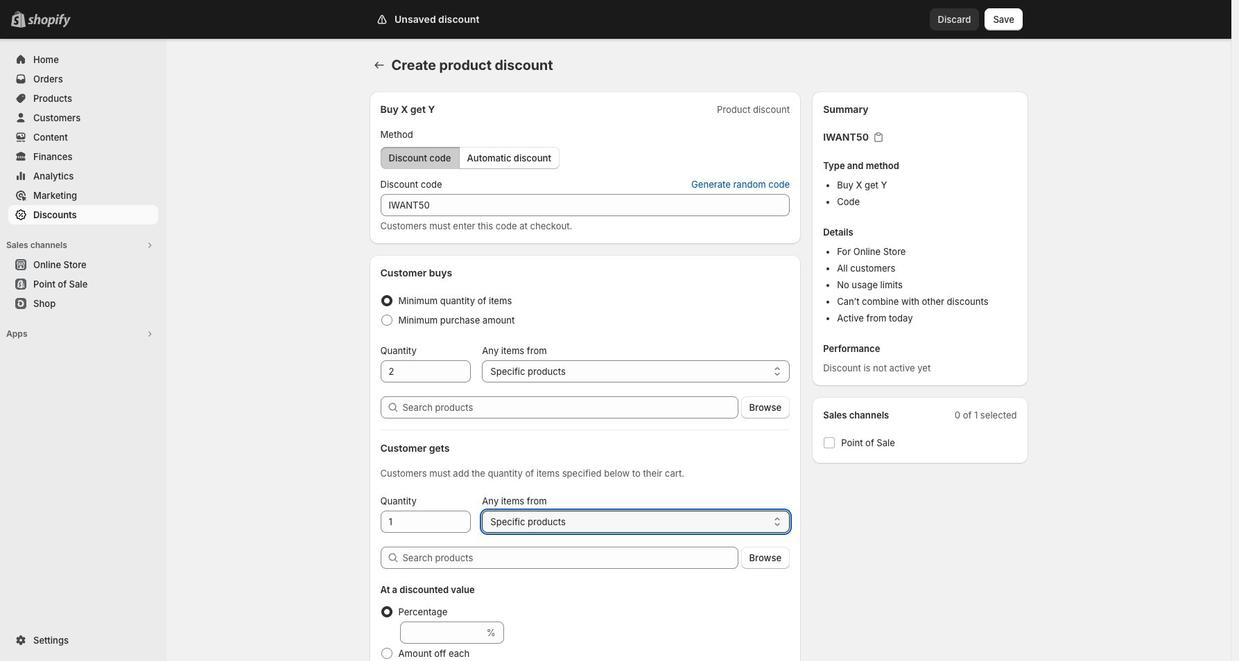 Task type: locate. For each thing, give the bounding box(es) containing it.
None text field
[[380, 194, 790, 216], [380, 361, 471, 383], [380, 511, 471, 533], [400, 622, 484, 644], [380, 194, 790, 216], [380, 361, 471, 383], [380, 511, 471, 533], [400, 622, 484, 644]]

1 search products text field from the top
[[403, 397, 738, 419]]

0 vertical spatial search products text field
[[403, 397, 738, 419]]

1 vertical spatial search products text field
[[403, 547, 738, 569]]

Search products text field
[[403, 397, 738, 419], [403, 547, 738, 569]]

shopify image
[[28, 14, 71, 28]]



Task type: vqa. For each thing, say whether or not it's contained in the screenshot.
the Set up Shopify Payments button at the bottom of the page
no



Task type: describe. For each thing, give the bounding box(es) containing it.
2 search products text field from the top
[[403, 547, 738, 569]]



